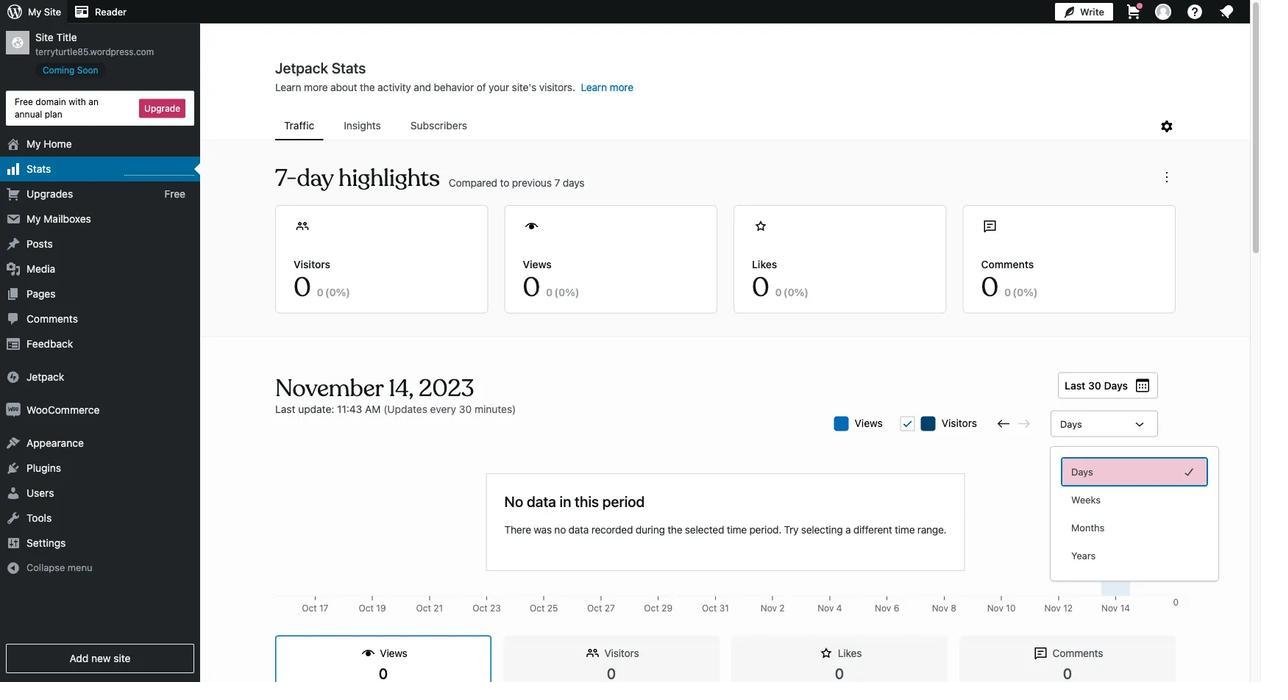 Task type: locate. For each thing, give the bounding box(es) containing it.
data left in at the bottom left
[[527, 493, 556, 510]]

my inside my mailboxes 'link'
[[26, 213, 41, 225]]

views inside views 0 0 ( 0 %)
[[523, 258, 552, 270]]

5 nov from the left
[[987, 604, 1004, 614]]

nov left 8
[[932, 604, 948, 614]]

8 oct from the left
[[702, 604, 717, 614]]

0 vertical spatial 100,000
[[1145, 451, 1179, 461]]

1 %) from the left
[[336, 286, 350, 298]]

plugins link
[[0, 456, 200, 481]]

my inside my home "link"
[[26, 138, 41, 150]]

plugins
[[26, 462, 61, 475]]

%) inside visitors 0 0 ( 0 %)
[[336, 286, 350, 298]]

days inside dropdown button
[[1060, 419, 1082, 430]]

site
[[44, 6, 61, 17], [35, 31, 54, 43]]

0 vertical spatial days
[[1104, 380, 1128, 392]]

visitors 0 0 ( 0 %)
[[294, 258, 350, 305]]

time left period.
[[727, 524, 747, 536]]

there
[[504, 524, 531, 536]]

in
[[560, 493, 571, 510]]

my left reader 'link'
[[28, 6, 41, 17]]

nov left 12
[[1044, 604, 1061, 614]]

%) inside views 0 0 ( 0 %)
[[565, 286, 579, 298]]

2 vertical spatial visitors
[[604, 648, 639, 660]]

nov left 14 on the bottom
[[1101, 604, 1118, 614]]

1 vertical spatial comments
[[26, 313, 78, 325]]

last up days dropdown button
[[1065, 380, 1086, 392]]

2 100,000 from the top
[[1145, 604, 1179, 614]]

oct left 21
[[416, 604, 431, 614]]

new
[[91, 653, 111, 665]]

(
[[325, 286, 329, 298], [554, 286, 558, 298], [783, 286, 788, 298], [1013, 286, 1017, 298]]

1 vertical spatial 2
[[779, 604, 785, 614]]

14,
[[389, 374, 414, 404]]

0 horizontal spatial visitors
[[294, 258, 330, 270]]

activity
[[378, 81, 411, 93]]

( inside views 0 0 ( 0 %)
[[554, 286, 558, 298]]

data right no
[[568, 524, 589, 536]]

11:43
[[337, 403, 362, 415]]

100,000 up weeks button
[[1145, 451, 1179, 461]]

the
[[360, 81, 375, 93], [667, 524, 682, 536]]

oct left 31
[[702, 604, 717, 614]]

1 horizontal spatial views
[[523, 258, 552, 270]]

nov left 6
[[875, 604, 891, 614]]

there was no data recorded during the selected time period. try selecting a different time range.
[[504, 524, 947, 536]]

none checkbox inside jetpack stats main content
[[900, 417, 915, 432]]

comments for comments 0
[[1053, 648, 1103, 660]]

2 horizontal spatial visitors
[[942, 417, 977, 429]]

a
[[845, 524, 851, 536]]

views inside "views 0"
[[380, 648, 407, 660]]

2 for nov 2
[[779, 604, 785, 614]]

1 vertical spatial the
[[667, 524, 682, 536]]

1 100,000 from the top
[[1145, 451, 1179, 461]]

media link
[[0, 257, 200, 282]]

about
[[330, 81, 357, 93]]

oct 21
[[416, 604, 443, 614]]

traffic
[[284, 120, 314, 132]]

my up 'posts'
[[26, 213, 41, 225]]

None checkbox
[[900, 417, 915, 432]]

0 vertical spatial last
[[1065, 380, 1086, 392]]

100,000 right 14 on the bottom
[[1145, 604, 1179, 614]]

free
[[15, 97, 33, 107], [164, 188, 185, 200]]

0 horizontal spatial time
[[727, 524, 747, 536]]

4 ( from the left
[[1013, 286, 1017, 298]]

1 vertical spatial visitors
[[942, 417, 977, 429]]

1 vertical spatial 100,000
[[1145, 604, 1179, 614]]

my site
[[28, 6, 61, 17]]

0 vertical spatial 30
[[1088, 380, 1101, 392]]

different
[[853, 524, 892, 536]]

(updates
[[384, 403, 427, 415]]

img image inside jetpack link
[[6, 370, 21, 385]]

coming soon
[[43, 65, 98, 75]]

my left home
[[26, 138, 41, 150]]

%) inside comments 0 0 ( 0 %)
[[1024, 286, 1038, 298]]

tools
[[26, 513, 52, 525]]

days
[[1104, 380, 1128, 392], [1060, 419, 1082, 430], [1071, 467, 1093, 478]]

previous
[[512, 177, 552, 189]]

0 vertical spatial site
[[44, 6, 61, 17]]

day
[[297, 164, 333, 194]]

1 horizontal spatial time
[[895, 524, 915, 536]]

%) for likes 0 0 ( 0 %)
[[794, 286, 809, 298]]

4 %) from the left
[[1024, 286, 1038, 298]]

30 inside button
[[1088, 380, 1101, 392]]

2 inside the 100,000 2 0
[[1173, 451, 1179, 461]]

2 for 100,000 2 0
[[1173, 451, 1179, 461]]

4 oct from the left
[[473, 604, 488, 614]]

jetpack stats main content
[[201, 58, 1250, 683]]

2 horizontal spatial views
[[855, 417, 883, 429]]

site left title at the left
[[35, 31, 54, 43]]

mailboxes
[[44, 213, 91, 225]]

( inside visitors 0 0 ( 0 %)
[[325, 286, 329, 298]]

likes
[[752, 258, 777, 270], [838, 648, 862, 660]]

5 oct from the left
[[530, 604, 545, 614]]

upgrades
[[26, 188, 73, 200]]

%) inside likes 0 0 ( 0 %)
[[794, 286, 809, 298]]

days down last 30 days
[[1060, 419, 1082, 430]]

nov left 10
[[987, 604, 1004, 614]]

0 vertical spatial img image
[[6, 370, 21, 385]]

nov right 31
[[761, 604, 777, 614]]

every
[[430, 403, 456, 415]]

terryturtle85.wordpress.com
[[35, 46, 154, 57]]

of
[[477, 81, 486, 93]]

menu containing traffic
[[275, 113, 1158, 141]]

1 horizontal spatial last
[[1065, 380, 1086, 392]]

likes for likes 0 0 ( 0 %)
[[752, 258, 777, 270]]

woocommerce link
[[0, 398, 200, 423]]

1 oct from the left
[[302, 604, 317, 614]]

0 horizontal spatial 30
[[459, 403, 472, 415]]

1 vertical spatial 30
[[459, 403, 472, 415]]

help image
[[1186, 3, 1204, 21]]

media
[[26, 263, 55, 275]]

( inside likes 0 0 ( 0 %)
[[783, 286, 788, 298]]

img image inside woocommerce link
[[6, 403, 21, 418]]

12
[[1063, 604, 1073, 614]]

woocommerce
[[26, 404, 100, 416]]

nov left 4
[[818, 604, 834, 614]]

1 horizontal spatial free
[[164, 188, 185, 200]]

oct for oct 25
[[530, 604, 545, 614]]

menu
[[275, 113, 1158, 141]]

7 nov from the left
[[1101, 604, 1118, 614]]

0 vertical spatial data
[[527, 493, 556, 510]]

oct left 29
[[644, 604, 659, 614]]

oct left 25
[[530, 604, 545, 614]]

2 nov from the left
[[818, 604, 834, 614]]

oct left 23
[[473, 604, 488, 614]]

2 horizontal spatial comments
[[1053, 648, 1103, 660]]

oct left 19
[[359, 604, 374, 614]]

my home link
[[0, 132, 200, 157]]

oct for oct 27
[[587, 604, 602, 614]]

7 oct from the left
[[644, 604, 659, 614]]

upgrade
[[144, 103, 180, 114]]

site up title at the left
[[44, 6, 61, 17]]

visitors for visitors 0 0 ( 0 %)
[[294, 258, 330, 270]]

and
[[414, 81, 431, 93]]

0 vertical spatial the
[[360, 81, 375, 93]]

0
[[294, 271, 311, 305], [523, 271, 540, 305], [752, 271, 769, 305], [981, 271, 999, 305], [317, 286, 324, 298], [329, 286, 336, 298], [546, 286, 553, 298], [558, 286, 565, 298], [775, 286, 782, 298], [788, 286, 794, 298], [1004, 286, 1011, 298], [1017, 286, 1024, 298], [1173, 598, 1179, 608], [379, 665, 388, 682], [607, 665, 616, 682], [835, 665, 844, 682], [1063, 665, 1072, 682]]

img image for woocommerce
[[6, 403, 21, 418]]

last inside button
[[1065, 380, 1086, 392]]

upgrade button
[[139, 99, 185, 118]]

( for visitors 0 0 ( 0 %)
[[325, 286, 329, 298]]

my shopping cart image
[[1125, 3, 1143, 21]]

1 vertical spatial free
[[164, 188, 185, 200]]

2023
[[419, 374, 474, 404]]

0 vertical spatial comments
[[981, 258, 1034, 270]]

30 right every
[[459, 403, 472, 415]]

oct for oct 17
[[302, 604, 317, 614]]

nov 6
[[875, 604, 899, 614]]

2 vertical spatial views
[[380, 648, 407, 660]]

an
[[88, 97, 99, 107]]

1 vertical spatial views
[[855, 417, 883, 429]]

4 nov from the left
[[932, 604, 948, 614]]

nov for nov 2
[[761, 604, 777, 614]]

0 vertical spatial visitors
[[294, 258, 330, 270]]

oct for oct 23
[[473, 604, 488, 614]]

0 vertical spatial my
[[28, 6, 41, 17]]

selecting
[[801, 524, 843, 536]]

with
[[69, 97, 86, 107]]

3 nov from the left
[[875, 604, 891, 614]]

the right during
[[667, 524, 682, 536]]

views for views 0 0 ( 0 %)
[[523, 258, 552, 270]]

img image
[[6, 370, 21, 385], [6, 403, 21, 418]]

likes 0 0 ( 0 %)
[[752, 258, 809, 305]]

30
[[1088, 380, 1101, 392], [459, 403, 472, 415]]

1 horizontal spatial the
[[667, 524, 682, 536]]

1 horizontal spatial 30
[[1088, 380, 1101, 392]]

2 oct from the left
[[359, 604, 374, 614]]

6 nov from the left
[[1044, 604, 1061, 614]]

2 vertical spatial comments
[[1053, 648, 1103, 660]]

1 horizontal spatial visitors
[[604, 648, 639, 660]]

1 vertical spatial site
[[35, 31, 54, 43]]

nov for nov 12
[[1044, 604, 1061, 614]]

1 horizontal spatial likes
[[838, 648, 862, 660]]

img image left jetpack
[[6, 370, 21, 385]]

last left update:
[[275, 403, 295, 415]]

likes for likes 0
[[838, 648, 862, 660]]

feedback link
[[0, 332, 200, 357]]

1 vertical spatial data
[[568, 524, 589, 536]]

oct 27
[[587, 604, 615, 614]]

1 horizontal spatial comments
[[981, 258, 1034, 270]]

option group
[[1062, 459, 1207, 569]]

img image left the woocommerce
[[6, 403, 21, 418]]

6
[[894, 604, 899, 614]]

appearance
[[26, 437, 84, 450]]

1 nov from the left
[[761, 604, 777, 614]]

site inside site title terryturtle85.wordpress.com
[[35, 31, 54, 43]]

days up days dropdown button
[[1104, 380, 1128, 392]]

visitors inside visitors 0 0 ( 0 %)
[[294, 258, 330, 270]]

likes inside likes 0
[[838, 648, 862, 660]]

Weeks button
[[1062, 487, 1207, 514]]

0 horizontal spatial 2
[[779, 604, 785, 614]]

views for views 0
[[380, 648, 407, 660]]

1 vertical spatial days
[[1060, 419, 1082, 430]]

30 up days dropdown button
[[1088, 380, 1101, 392]]

likes 0
[[835, 648, 862, 682]]

3 %) from the left
[[794, 286, 809, 298]]

1 horizontal spatial 2
[[1173, 451, 1179, 461]]

no data in this period
[[504, 493, 645, 510]]

time left the range.
[[895, 524, 915, 536]]

2 vertical spatial my
[[26, 213, 41, 225]]

100,000 for 100,000
[[1145, 604, 1179, 614]]

0 horizontal spatial likes
[[752, 258, 777, 270]]

0 horizontal spatial free
[[15, 97, 33, 107]]

settings
[[26, 538, 66, 550]]

site inside "link"
[[44, 6, 61, 17]]

3 oct from the left
[[416, 604, 431, 614]]

2 ( from the left
[[554, 286, 558, 298]]

oct
[[302, 604, 317, 614], [359, 604, 374, 614], [416, 604, 431, 614], [473, 604, 488, 614], [530, 604, 545, 614], [587, 604, 602, 614], [644, 604, 659, 614], [702, 604, 717, 614]]

oct left 27
[[587, 604, 602, 614]]

write link
[[1055, 0, 1113, 24]]

0 inside visitors 0
[[607, 665, 616, 682]]

0 vertical spatial 2
[[1173, 451, 1179, 461]]

0 vertical spatial free
[[15, 97, 33, 107]]

stats link
[[0, 157, 200, 182]]

Days button
[[1062, 459, 1207, 486]]

2 img image from the top
[[6, 403, 21, 418]]

2 up weeks button
[[1173, 451, 1179, 461]]

6 oct from the left
[[587, 604, 602, 614]]

insights
[[344, 120, 381, 132]]

title
[[56, 31, 77, 43]]

1 img image from the top
[[6, 370, 21, 385]]

nov 12
[[1044, 604, 1073, 614]]

3 ( from the left
[[783, 286, 788, 298]]

add new site link
[[6, 645, 194, 674]]

likes inside likes 0 0 ( 0 %)
[[752, 258, 777, 270]]

2 left nov 4
[[779, 604, 785, 614]]

0 horizontal spatial views
[[380, 648, 407, 660]]

free up annual plan
[[15, 97, 33, 107]]

( inside comments 0 0 ( 0 %)
[[1013, 286, 1017, 298]]

( for comments 0 0 ( 0 %)
[[1013, 286, 1017, 298]]

2 %) from the left
[[565, 286, 579, 298]]

%) for comments 0 0 ( 0 %)
[[1024, 286, 1038, 298]]

oct 23
[[473, 604, 501, 614]]

views for views
[[855, 417, 883, 429]]

oct left 17
[[302, 604, 317, 614]]

0 horizontal spatial the
[[360, 81, 375, 93]]

%) for views 0 0 ( 0 %)
[[565, 286, 579, 298]]

1 ( from the left
[[325, 286, 329, 298]]

1 vertical spatial my
[[26, 138, 41, 150]]

jetpack stats learn more about the activity and behavior of your site's visitors. learn more
[[275, 59, 633, 93]]

data
[[527, 493, 556, 510], [568, 524, 589, 536]]

time
[[727, 524, 747, 536], [895, 524, 915, 536]]

my for my home
[[26, 138, 41, 150]]

1 vertical spatial img image
[[6, 403, 21, 418]]

0 vertical spatial views
[[523, 258, 552, 270]]

days up weeks
[[1071, 467, 1093, 478]]

7
[[554, 177, 560, 189]]

2 vertical spatial days
[[1071, 467, 1093, 478]]

0 vertical spatial likes
[[752, 258, 777, 270]]

0 horizontal spatial last
[[275, 403, 295, 415]]

1 vertical spatial last
[[275, 403, 295, 415]]

the right about
[[360, 81, 375, 93]]

free inside free domain with an annual plan
[[15, 97, 33, 107]]

visitors for visitors
[[942, 417, 977, 429]]

last inside "november 14, 2023 last update: 11:43 am (updates every 30 minutes)"
[[275, 403, 295, 415]]

nov
[[761, 604, 777, 614], [818, 604, 834, 614], [875, 604, 891, 614], [932, 604, 948, 614], [987, 604, 1004, 614], [1044, 604, 1061, 614], [1101, 604, 1118, 614]]

my
[[28, 6, 41, 17], [26, 138, 41, 150], [26, 213, 41, 225]]

19
[[376, 604, 386, 614]]

7-
[[275, 164, 297, 194]]

nov for nov 6
[[875, 604, 891, 614]]

days
[[563, 177, 584, 189]]

free down highest hourly views 0 image
[[164, 188, 185, 200]]

nov for nov 8
[[932, 604, 948, 614]]

manage your notifications image
[[1218, 3, 1235, 21]]

posts link
[[0, 232, 200, 257]]

my inside my site "link"
[[28, 6, 41, 17]]

0 horizontal spatial comments
[[26, 313, 78, 325]]

comments inside comments 0 0 ( 0 %)
[[981, 258, 1034, 270]]

1 vertical spatial likes
[[838, 648, 862, 660]]



Task type: describe. For each thing, give the bounding box(es) containing it.
appearance link
[[0, 431, 200, 456]]

( for views 0 0 ( 0 %)
[[554, 286, 558, 298]]

visitors for visitors 0
[[604, 648, 639, 660]]

comments for comments
[[26, 313, 78, 325]]

nov for nov 10
[[987, 604, 1004, 614]]

your
[[489, 81, 509, 93]]

my home
[[26, 138, 72, 150]]

1 horizontal spatial data
[[568, 524, 589, 536]]

jetpack
[[26, 371, 64, 383]]

100,000 for 100,000 2 0
[[1145, 451, 1179, 461]]

the inside jetpack stats learn more about the activity and behavior of your site's visitors. learn more
[[360, 81, 375, 93]]

100,000 2 0
[[1145, 451, 1179, 608]]

days for days dropdown button
[[1060, 419, 1082, 430]]

0 inside the 100,000 2 0
[[1173, 598, 1179, 608]]

oct 17
[[302, 604, 328, 614]]

users
[[26, 488, 54, 500]]

stats
[[26, 163, 51, 175]]

my mailboxes link
[[0, 207, 200, 232]]

days button
[[1051, 411, 1158, 437]]

was
[[534, 524, 552, 536]]

31
[[719, 604, 729, 614]]

free for free
[[164, 188, 185, 200]]

%) for visitors 0 0 ( 0 %)
[[336, 286, 350, 298]]

compared to previous 7 days
[[449, 177, 584, 189]]

last 30 days button
[[1058, 373, 1158, 399]]

learn more link
[[581, 81, 633, 93]]

site
[[114, 653, 131, 665]]

write
[[1080, 6, 1104, 17]]

to
[[500, 177, 509, 189]]

last 30 days
[[1065, 380, 1128, 392]]

collapse menu link
[[0, 556, 200, 580]]

site title terryturtle85.wordpress.com
[[35, 31, 154, 57]]

visitors.
[[539, 81, 575, 93]]

( for likes 0 0 ( 0 %)
[[783, 286, 788, 298]]

oct for oct 19
[[359, 604, 374, 614]]

reader
[[95, 6, 126, 17]]

14
[[1120, 604, 1130, 614]]

10
[[1006, 604, 1016, 614]]

november 14, 2023 last update: 11:43 am (updates every 30 minutes)
[[275, 374, 516, 415]]

minutes)
[[475, 403, 516, 415]]

years
[[1071, 551, 1096, 562]]

27
[[605, 604, 615, 614]]

feedback
[[26, 338, 73, 350]]

pages
[[26, 288, 56, 300]]

nov for nov 4
[[818, 604, 834, 614]]

my for my mailboxes
[[26, 213, 41, 225]]

period.
[[749, 524, 781, 536]]

nov for nov 14
[[1101, 604, 1118, 614]]

users link
[[0, 481, 200, 506]]

23
[[490, 604, 501, 614]]

subscribers
[[410, 120, 467, 132]]

my for my site
[[28, 6, 41, 17]]

1 time from the left
[[727, 524, 747, 536]]

oct 25
[[530, 604, 558, 614]]

nov 2
[[761, 604, 785, 614]]

oct for oct 31
[[702, 604, 717, 614]]

4
[[836, 604, 842, 614]]

17
[[319, 604, 328, 614]]

25
[[547, 604, 558, 614]]

november
[[275, 374, 383, 404]]

add
[[69, 653, 88, 665]]

no
[[554, 524, 566, 536]]

soon
[[77, 65, 98, 75]]

oct for oct 29
[[644, 604, 659, 614]]

site's
[[512, 81, 536, 93]]

weeks
[[1071, 495, 1101, 506]]

time image
[[1254, 57, 1261, 70]]

nov 4
[[818, 604, 842, 614]]

21
[[434, 604, 443, 614]]

0 horizontal spatial data
[[527, 493, 556, 510]]

0 inside likes 0
[[835, 665, 844, 682]]

insights link
[[335, 113, 390, 139]]

0 inside comments 0
[[1063, 665, 1072, 682]]

reader link
[[67, 0, 132, 24]]

nov 14
[[1101, 604, 1130, 614]]

collapse menu
[[26, 563, 92, 574]]

free domain with an annual plan
[[15, 97, 99, 119]]

my profile image
[[1155, 4, 1171, 20]]

views 0
[[379, 648, 407, 682]]

7-day highlights
[[275, 164, 440, 194]]

learn more
[[581, 81, 633, 93]]

more
[[304, 81, 328, 93]]

days for "days" button
[[1071, 467, 1093, 478]]

comments 0 0 ( 0 %)
[[981, 258, 1038, 305]]

jetpack stats
[[275, 59, 366, 76]]

menu inside jetpack stats main content
[[275, 113, 1158, 141]]

oct 19
[[359, 604, 386, 614]]

img image for jetpack
[[6, 370, 21, 385]]

option group containing days
[[1062, 459, 1207, 569]]

my site link
[[0, 0, 67, 24]]

comments 0
[[1053, 648, 1103, 682]]

0 inside "views 0"
[[379, 665, 388, 682]]

posts
[[26, 238, 53, 250]]

collapse
[[26, 563, 65, 574]]

highest hourly views 0 image
[[124, 166, 194, 176]]

menu
[[68, 563, 92, 574]]

30 inside "november 14, 2023 last update: 11:43 am (updates every 30 minutes)"
[[459, 403, 472, 415]]

jetpack link
[[0, 365, 200, 390]]

coming
[[43, 65, 75, 75]]

free for free domain with an annual plan
[[15, 97, 33, 107]]

Months button
[[1062, 515, 1207, 542]]

Years button
[[1062, 543, 1207, 569]]

comments for comments 0 0 ( 0 %)
[[981, 258, 1034, 270]]

oct 29
[[644, 604, 673, 614]]

this
[[575, 493, 599, 510]]

2 time from the left
[[895, 524, 915, 536]]

settings link
[[0, 531, 200, 556]]

oct for oct 21
[[416, 604, 431, 614]]



Task type: vqa. For each thing, say whether or not it's contained in the screenshot.
an
yes



